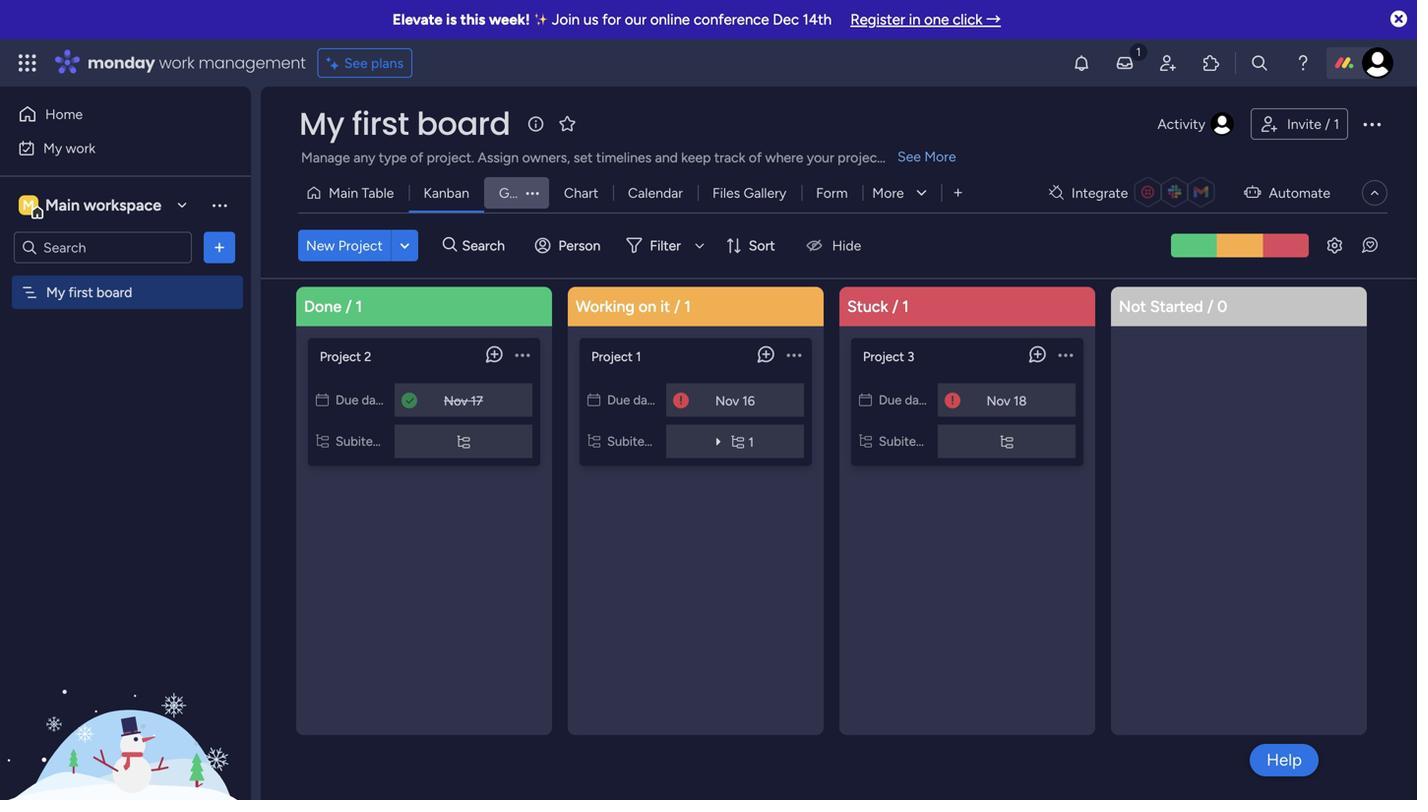 Task type: vqa. For each thing, say whether or not it's contained in the screenshot.
MAIN TABLE BUTTON
yes



Task type: locate. For each thing, give the bounding box(es) containing it.
v2 overdue deadline image
[[945, 392, 960, 410]]

2 v2 calendar view small outline image from the left
[[587, 392, 600, 408]]

1 horizontal spatial first
[[352, 102, 409, 146]]

1 subitems from the left
[[336, 433, 390, 449]]

due
[[336, 392, 358, 408], [607, 392, 630, 408], [879, 392, 902, 408]]

1 horizontal spatial date
[[633, 392, 659, 408]]

join
[[552, 11, 580, 29]]

options image
[[1360, 112, 1384, 136], [518, 187, 547, 199], [210, 238, 229, 257], [515, 339, 530, 373], [787, 339, 802, 373], [1058, 339, 1073, 373]]

stuck / 1
[[847, 297, 909, 316]]

3 nov from the left
[[987, 393, 1010, 409]]

date for stuck
[[905, 392, 931, 408]]

1 horizontal spatial due date
[[607, 392, 659, 408]]

project down working
[[591, 349, 633, 365]]

0 horizontal spatial v2 subtasks column small outline image
[[316, 433, 329, 449]]

my first board down search in workspace field at left
[[46, 284, 132, 301]]

v2 subitems open image
[[731, 434, 744, 450], [1000, 434, 1013, 450]]

first inside list box
[[69, 284, 93, 301]]

0 vertical spatial see
[[344, 55, 368, 71]]

hide
[[832, 237, 861, 254]]

invite / 1
[[1287, 116, 1339, 132]]

see left plans
[[344, 55, 368, 71]]

see up more button
[[897, 148, 921, 165]]

more
[[924, 148, 956, 165], [872, 185, 904, 201]]

2 v2 subtasks column small outline image from the left
[[587, 433, 600, 449]]

/ right stuck
[[892, 297, 898, 316]]

v2 subtasks column small outline image for working on it
[[587, 433, 600, 449]]

1 right caret right icon
[[749, 434, 754, 450]]

v2 calendar view small outline image down project 1
[[587, 392, 600, 408]]

person button
[[527, 230, 612, 261]]

lottie animation element
[[0, 601, 251, 800]]

project right new
[[338, 237, 383, 254]]

more inside button
[[872, 185, 904, 201]]

is
[[446, 11, 457, 29]]

due down project 1
[[607, 392, 630, 408]]

project 3
[[863, 349, 914, 365]]

1 horizontal spatial v2 subitems open image
[[1000, 434, 1013, 450]]

due date down project 1
[[607, 392, 659, 408]]

m
[[23, 197, 34, 214]]

/ right done
[[345, 297, 352, 316]]

first up type
[[352, 102, 409, 146]]

1 horizontal spatial main
[[329, 185, 358, 201]]

gantt button
[[484, 177, 549, 209]]

subitems for done
[[336, 433, 390, 449]]

3 subitems from the left
[[879, 433, 933, 449]]

of right track
[[749, 149, 762, 166]]

files gallery
[[712, 185, 787, 201]]

due right v2 calendar view small outline image
[[879, 392, 902, 408]]

monday
[[88, 52, 155, 74]]

0 vertical spatial first
[[352, 102, 409, 146]]

my first board
[[299, 102, 510, 146], [46, 284, 132, 301]]

nov left 18
[[987, 393, 1010, 409]]

1 horizontal spatial work
[[159, 52, 194, 74]]

main for main workspace
[[45, 196, 80, 215]]

project for working on it / 1
[[591, 349, 633, 365]]

home
[[45, 106, 83, 123]]

my up manage
[[299, 102, 344, 146]]

my down home at the top left
[[43, 140, 62, 156]]

v2 subtasks column small outline image down project 2
[[316, 433, 329, 449]]

my work
[[43, 140, 96, 156]]

/ inside button
[[1325, 116, 1330, 132]]

1 vertical spatial my first board
[[46, 284, 132, 301]]

my down search in workspace field at left
[[46, 284, 65, 301]]

v2 calendar view small outline image down project 2
[[316, 392, 329, 408]]

due down project 2
[[336, 392, 358, 408]]

nov left 17
[[444, 393, 468, 409]]

board down search in workspace field at left
[[96, 284, 132, 301]]

us
[[583, 11, 599, 29]]

stuck
[[847, 297, 888, 316]]

3 date from the left
[[905, 392, 931, 408]]

main left table
[[329, 185, 358, 201]]

project left 3
[[863, 349, 904, 365]]

search everything image
[[1250, 53, 1269, 73]]

0 horizontal spatial subitems
[[336, 433, 390, 449]]

help
[[1267, 750, 1302, 770]]

v2 subitems open image right caret right icon
[[731, 434, 744, 450]]

1 due from the left
[[336, 392, 358, 408]]

subitems down 2
[[336, 433, 390, 449]]

v2 calendar view small outline image
[[859, 392, 872, 408]]

2 subitems from the left
[[607, 433, 661, 449]]

subitems right v2 subtasks column small outline image
[[879, 433, 933, 449]]

files
[[712, 185, 740, 201]]

1 horizontal spatial board
[[417, 102, 510, 146]]

0 vertical spatial my first board
[[299, 102, 510, 146]]

first
[[352, 102, 409, 146], [69, 284, 93, 301]]

2 nov from the left
[[715, 393, 739, 409]]

1 v2 subtasks column small outline image from the left
[[316, 433, 329, 449]]

0
[[1217, 297, 1227, 316]]

angle down image
[[400, 238, 410, 253]]

1 vertical spatial work
[[66, 140, 96, 156]]

autopilot image
[[1244, 179, 1261, 204]]

2 horizontal spatial due date
[[879, 392, 931, 408]]

1
[[1334, 116, 1339, 132], [356, 297, 362, 316], [684, 297, 691, 316], [902, 297, 909, 316], [636, 349, 641, 365], [749, 434, 754, 450]]

/ left 0 on the right of the page
[[1207, 297, 1213, 316]]

1 v2 subitems open image from the left
[[731, 434, 744, 450]]

see for see more
[[897, 148, 921, 165]]

0 horizontal spatial more
[[872, 185, 904, 201]]

2 horizontal spatial date
[[905, 392, 931, 408]]

our
[[625, 11, 647, 29]]

0 horizontal spatial my first board
[[46, 284, 132, 301]]

activity button
[[1150, 108, 1243, 140]]

assign
[[478, 149, 519, 166]]

0 horizontal spatial board
[[96, 284, 132, 301]]

manage
[[301, 149, 350, 166]]

v2 subtasks column small outline image for done
[[316, 433, 329, 449]]

add view image
[[954, 186, 962, 200]]

v2 subtasks column small outline image down project 1
[[587, 433, 600, 449]]

more up add view image
[[924, 148, 956, 165]]

main inside "button"
[[329, 185, 358, 201]]

1 horizontal spatial v2 subtasks column small outline image
[[587, 433, 600, 449]]

sort button
[[717, 230, 787, 261]]

new project button
[[298, 230, 391, 261]]

2 horizontal spatial subitems
[[879, 433, 933, 449]]

due date for working
[[607, 392, 659, 408]]

manage any type of project. assign owners, set timelines and keep track of where your project stands.
[[301, 149, 929, 166]]

in
[[909, 11, 921, 29]]

workspace
[[84, 196, 161, 215]]

1 v2 calendar view small outline image from the left
[[316, 392, 329, 408]]

work for my
[[66, 140, 96, 156]]

✨
[[534, 11, 548, 29]]

my inside button
[[43, 140, 62, 156]]

1 date from the left
[[362, 392, 387, 408]]

due date right v2 calendar view small outline image
[[879, 392, 931, 408]]

0 horizontal spatial of
[[410, 149, 423, 166]]

files gallery button
[[698, 177, 801, 209]]

1 down working on it / 1
[[636, 349, 641, 365]]

more button
[[863, 177, 941, 209]]

due for stuck
[[879, 392, 902, 408]]

see more link
[[896, 147, 958, 166]]

1 nov from the left
[[444, 393, 468, 409]]

0 vertical spatial more
[[924, 148, 956, 165]]

0 horizontal spatial due date
[[336, 392, 387, 408]]

nov
[[444, 393, 468, 409], [715, 393, 739, 409], [987, 393, 1010, 409]]

subitems left caret right icon
[[607, 433, 661, 449]]

work down home at the top left
[[66, 140, 96, 156]]

1 horizontal spatial my first board
[[299, 102, 510, 146]]

v2 subtasks column small outline image
[[316, 433, 329, 449], [587, 433, 600, 449]]

2 due from the left
[[607, 392, 630, 408]]

of
[[410, 149, 423, 166], [749, 149, 762, 166]]

nov 17
[[444, 393, 483, 409]]

0 horizontal spatial main
[[45, 196, 80, 215]]

register in one click → link
[[850, 11, 1001, 29]]

1 horizontal spatial due
[[607, 392, 630, 408]]

0 horizontal spatial date
[[362, 392, 387, 408]]

my first board inside list box
[[46, 284, 132, 301]]

1 vertical spatial more
[[872, 185, 904, 201]]

collapse board header image
[[1367, 185, 1383, 201]]

0 horizontal spatial due
[[336, 392, 358, 408]]

1 horizontal spatial see
[[897, 148, 921, 165]]

more down 'stands.'
[[872, 185, 904, 201]]

project left 2
[[320, 349, 361, 365]]

1 image
[[1130, 40, 1147, 62]]

2 horizontal spatial due
[[879, 392, 902, 408]]

1 horizontal spatial of
[[749, 149, 762, 166]]

v2 subtasks column small outline image
[[859, 433, 872, 449]]

1 horizontal spatial more
[[924, 148, 956, 165]]

1 horizontal spatial v2 calendar view small outline image
[[587, 392, 600, 408]]

plans
[[371, 55, 404, 71]]

project for stuck / 1
[[863, 349, 904, 365]]

board
[[417, 102, 510, 146], [96, 284, 132, 301]]

2 due date from the left
[[607, 392, 659, 408]]

17
[[471, 393, 483, 409]]

1 vertical spatial first
[[69, 284, 93, 301]]

1 vertical spatial board
[[96, 284, 132, 301]]

v2 calendar view small outline image
[[316, 392, 329, 408], [587, 392, 600, 408]]

1 horizontal spatial nov
[[715, 393, 739, 409]]

3 due date from the left
[[879, 392, 931, 408]]

0 horizontal spatial v2 calendar view small outline image
[[316, 392, 329, 408]]

gantt
[[499, 185, 534, 201]]

v2 search image
[[443, 234, 457, 256]]

project
[[338, 237, 383, 254], [320, 349, 361, 365], [591, 349, 633, 365], [863, 349, 904, 365]]

working on it / 1
[[576, 297, 691, 316]]

/ for stuck
[[892, 297, 898, 316]]

project
[[838, 149, 882, 166]]

row group
[[292, 287, 1379, 800]]

main inside workspace selection element
[[45, 196, 80, 215]]

1 horizontal spatial subitems
[[607, 433, 661, 449]]

3 due from the left
[[879, 392, 902, 408]]

work inside button
[[66, 140, 96, 156]]

due date down 2
[[336, 392, 387, 408]]

1 right invite
[[1334, 116, 1339, 132]]

my inside list box
[[46, 284, 65, 301]]

0 vertical spatial work
[[159, 52, 194, 74]]

0 horizontal spatial v2 subitems open image
[[731, 434, 744, 450]]

first down search in workspace field at left
[[69, 284, 93, 301]]

nov 16
[[715, 393, 755, 409]]

table
[[362, 185, 394, 201]]

date left v2 done deadline icon at the left of the page
[[362, 392, 387, 408]]

main
[[329, 185, 358, 201], [45, 196, 80, 215]]

/ right invite
[[1325, 116, 1330, 132]]

1 vertical spatial see
[[897, 148, 921, 165]]

project for done / 1
[[320, 349, 361, 365]]

work right "monday"
[[159, 52, 194, 74]]

0 horizontal spatial first
[[69, 284, 93, 301]]

0 horizontal spatial work
[[66, 140, 96, 156]]

option
[[0, 275, 251, 278]]

→
[[986, 11, 1001, 29]]

project 1
[[591, 349, 641, 365]]

form button
[[801, 177, 863, 209]]

invite / 1 button
[[1251, 108, 1348, 140]]

see inside button
[[344, 55, 368, 71]]

main right workspace icon
[[45, 196, 80, 215]]

my first board up type
[[299, 102, 510, 146]]

gallery
[[744, 185, 787, 201]]

v2 subitems open image
[[457, 434, 470, 450]]

done / 1
[[304, 297, 362, 316]]

work
[[159, 52, 194, 74], [66, 140, 96, 156]]

0 horizontal spatial nov
[[444, 393, 468, 409]]

1 due date from the left
[[336, 392, 387, 408]]

2 horizontal spatial nov
[[987, 393, 1010, 409]]

2 v2 subitems open image from the left
[[1000, 434, 1013, 450]]

track
[[714, 149, 745, 166]]

/
[[1325, 116, 1330, 132], [345, 297, 352, 316], [674, 297, 680, 316], [892, 297, 898, 316], [1207, 297, 1213, 316]]

nov left "16"
[[715, 393, 739, 409]]

date left v2 overdue deadline icon
[[633, 392, 659, 408]]

2 date from the left
[[633, 392, 659, 408]]

due date
[[336, 392, 387, 408], [607, 392, 659, 408], [879, 392, 931, 408]]

board up 'project.' in the left of the page
[[417, 102, 510, 146]]

v2 subitems open image down nov 18
[[1000, 434, 1013, 450]]

type
[[379, 149, 407, 166]]

date left v2 overdue deadline image
[[905, 392, 931, 408]]

owners,
[[522, 149, 570, 166]]

0 horizontal spatial see
[[344, 55, 368, 71]]

not
[[1119, 297, 1146, 316]]

click
[[953, 11, 983, 29]]

of right type
[[410, 149, 423, 166]]

filter button
[[618, 230, 711, 261]]

subitems
[[336, 433, 390, 449], [607, 433, 661, 449], [879, 433, 933, 449]]



Task type: describe. For each thing, give the bounding box(es) containing it.
subitems for stuck
[[879, 433, 933, 449]]

elevate is this week! ✨ join us for our online conference dec 14th
[[393, 11, 832, 29]]

my first board list box
[[0, 272, 251, 575]]

project inside the new project button
[[338, 237, 383, 254]]

chart button
[[549, 177, 613, 209]]

elevate
[[393, 11, 443, 29]]

conference
[[694, 11, 769, 29]]

dec
[[773, 11, 799, 29]]

Search in workspace field
[[41, 236, 164, 259]]

inbox image
[[1115, 53, 1135, 73]]

subitems for working
[[607, 433, 661, 449]]

kanban
[[424, 185, 469, 201]]

week!
[[489, 11, 530, 29]]

1 inside button
[[1334, 116, 1339, 132]]

My first board field
[[294, 102, 515, 146]]

monday work management
[[88, 52, 306, 74]]

apps image
[[1202, 53, 1221, 73]]

on
[[639, 297, 656, 316]]

due for done
[[336, 392, 358, 408]]

date for done
[[362, 392, 387, 408]]

v2 done deadline image
[[402, 392, 417, 410]]

16
[[742, 393, 755, 409]]

it
[[660, 297, 670, 316]]

started
[[1150, 297, 1203, 316]]

nov for done / 1
[[444, 393, 468, 409]]

main for main table
[[329, 185, 358, 201]]

and
[[655, 149, 678, 166]]

main workspace
[[45, 196, 161, 215]]

main table button
[[298, 177, 409, 209]]

1 right done
[[356, 297, 362, 316]]

where
[[765, 149, 803, 166]]

project.
[[427, 149, 474, 166]]

1 right stuck
[[902, 297, 909, 316]]

timelines
[[596, 149, 652, 166]]

14th
[[803, 11, 832, 29]]

keep
[[681, 149, 711, 166]]

help image
[[1293, 53, 1313, 73]]

sort
[[749, 237, 775, 254]]

set
[[574, 149, 593, 166]]

chart
[[564, 185, 598, 201]]

0 vertical spatial board
[[417, 102, 510, 146]]

for
[[602, 11, 621, 29]]

stands.
[[886, 149, 929, 166]]

activity
[[1158, 116, 1205, 132]]

nov for stuck / 1
[[987, 393, 1010, 409]]

hide button
[[793, 230, 873, 261]]

home button
[[12, 98, 212, 130]]

register
[[850, 11, 905, 29]]

workspace image
[[19, 194, 38, 216]]

v2 overdue deadline image
[[673, 392, 689, 410]]

one
[[924, 11, 949, 29]]

/ for invite
[[1325, 116, 1330, 132]]

register in one click →
[[850, 11, 1001, 29]]

main table
[[329, 185, 394, 201]]

caret right image
[[716, 435, 721, 448]]

workspace selection element
[[19, 193, 164, 219]]

lottie animation image
[[0, 601, 251, 800]]

help button
[[1250, 744, 1319, 776]]

dapulse integrations image
[[1049, 185, 1064, 200]]

18
[[1014, 393, 1027, 409]]

project 2
[[320, 349, 371, 365]]

online
[[650, 11, 690, 29]]

/ for done
[[345, 297, 352, 316]]

my work button
[[12, 132, 212, 164]]

kanban button
[[409, 177, 484, 209]]

show board description image
[[524, 114, 548, 134]]

options image inside gantt button
[[518, 187, 547, 199]]

john smith image
[[1362, 47, 1393, 79]]

arrow down image
[[688, 233, 711, 257]]

board inside my first board list box
[[96, 284, 132, 301]]

nov 18
[[987, 393, 1027, 409]]

/ right it
[[674, 297, 680, 316]]

select product image
[[18, 53, 37, 73]]

due date for stuck
[[879, 392, 931, 408]]

management
[[199, 52, 306, 74]]

nov for working on it / 1
[[715, 393, 739, 409]]

work for monday
[[159, 52, 194, 74]]

new project
[[306, 237, 383, 254]]

see more
[[897, 148, 956, 165]]

see plans button
[[318, 48, 412, 78]]

invite
[[1287, 116, 1321, 132]]

integrate
[[1072, 185, 1128, 201]]

workspace options image
[[210, 195, 229, 215]]

date for working
[[633, 392, 659, 408]]

calendar button
[[613, 177, 698, 209]]

row group containing done
[[292, 287, 1379, 800]]

1 right it
[[684, 297, 691, 316]]

this
[[460, 11, 485, 29]]

v2 calendar view small outline image for working on it / 1
[[587, 392, 600, 408]]

see for see plans
[[344, 55, 368, 71]]

notifications image
[[1072, 53, 1091, 73]]

due for working
[[607, 392, 630, 408]]

new
[[306, 237, 335, 254]]

automate
[[1269, 185, 1330, 201]]

invite members image
[[1158, 53, 1178, 73]]

any
[[354, 149, 375, 166]]

person
[[559, 237, 601, 254]]

working
[[576, 297, 635, 316]]

2 of from the left
[[749, 149, 762, 166]]

3
[[907, 349, 914, 365]]

form
[[816, 185, 848, 201]]

2
[[364, 349, 371, 365]]

done
[[304, 297, 342, 316]]

1 of from the left
[[410, 149, 423, 166]]

your
[[807, 149, 834, 166]]

Search field
[[457, 232, 516, 259]]

filter
[[650, 237, 681, 254]]

v2 calendar view small outline image for done / 1
[[316, 392, 329, 408]]

due date for done
[[336, 392, 387, 408]]

add to favorites image
[[558, 114, 577, 133]]

not started / 0
[[1119, 297, 1227, 316]]



